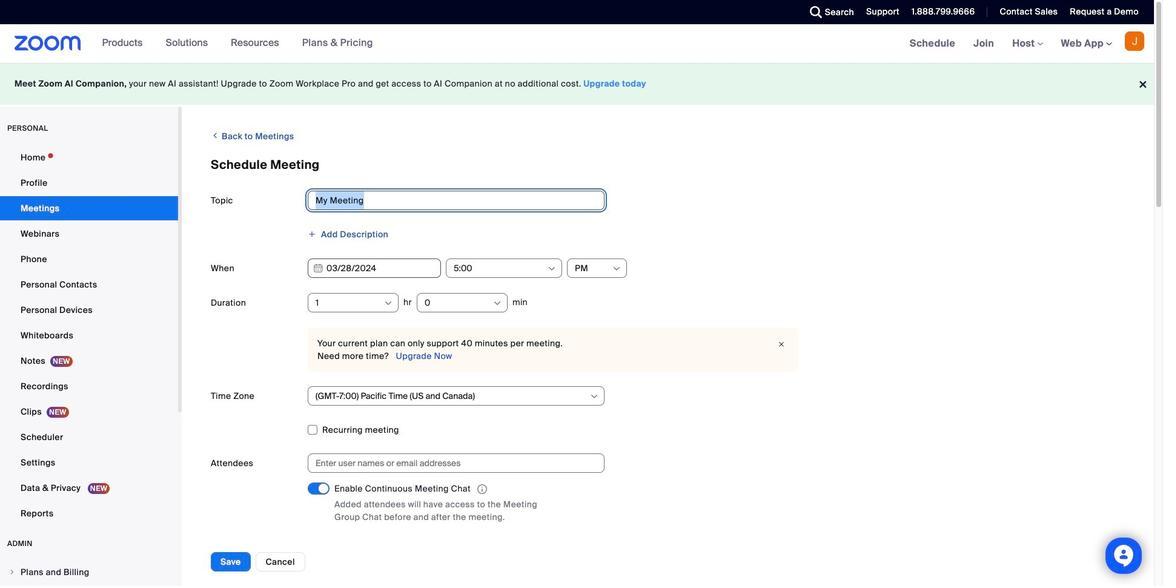 Task type: describe. For each thing, give the bounding box(es) containing it.
0 horizontal spatial show options image
[[493, 299, 502, 309]]

product information navigation
[[93, 24, 382, 63]]

left image
[[211, 130, 220, 142]]

1 horizontal spatial show options image
[[590, 392, 599, 402]]

meetings navigation
[[901, 24, 1155, 64]]

My Meeting text field
[[308, 191, 605, 210]]

add image
[[308, 230, 316, 239]]

1 horizontal spatial show options image
[[547, 264, 557, 274]]

right image
[[8, 569, 16, 576]]

choose date text field
[[308, 259, 441, 278]]



Task type: vqa. For each thing, say whether or not it's contained in the screenshot.
menu item
yes



Task type: locate. For each thing, give the bounding box(es) containing it.
1 vertical spatial show options image
[[590, 392, 599, 402]]

application
[[335, 483, 565, 497]]

close image
[[775, 339, 789, 351]]

2 horizontal spatial show options image
[[612, 264, 622, 274]]

personal menu menu
[[0, 145, 178, 527]]

banner
[[0, 24, 1155, 64]]

select start time text field
[[454, 259, 547, 278]]

show options image
[[493, 299, 502, 309], [590, 392, 599, 402]]

0 horizontal spatial show options image
[[384, 299, 393, 309]]

select time zone text field
[[316, 387, 589, 406]]

show options image
[[547, 264, 557, 274], [612, 264, 622, 274], [384, 299, 393, 309]]

learn more about enable continuous meeting chat image
[[474, 484, 491, 495]]

Persistent Chat, enter email address,Enter user names or email addresses text field
[[316, 455, 586, 473]]

menu item
[[0, 561, 178, 584]]

profile picture image
[[1126, 32, 1145, 51]]

option group
[[308, 540, 1126, 559]]

footer
[[0, 63, 1155, 105]]

0 vertical spatial show options image
[[493, 299, 502, 309]]

zoom logo image
[[15, 36, 81, 51]]



